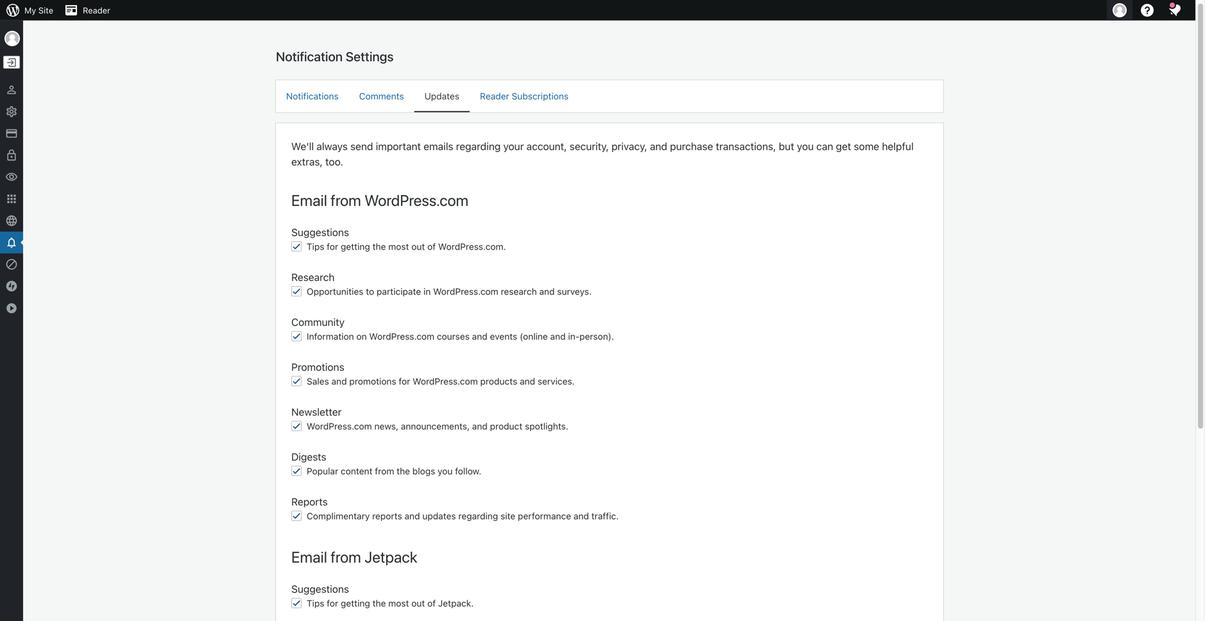 Task type: vqa. For each thing, say whether or not it's contained in the screenshot.
the Promotions
yes



Task type: describe. For each thing, give the bounding box(es) containing it.
tips for tips for getting the most out of jetpack.
[[307, 598, 324, 609]]

follow.
[[455, 466, 482, 477]]

updates
[[425, 91, 460, 101]]

updates link
[[414, 80, 470, 111]]

can
[[817, 140, 834, 152]]

2 suggestions group from the top
[[291, 582, 928, 614]]

of for wordpress.com.
[[428, 241, 436, 252]]

reports group
[[291, 494, 928, 526]]

helpful
[[882, 140, 914, 152]]

purchase
[[670, 140, 713, 152]]

wordpress.com inside newsletter "group"
[[307, 421, 372, 432]]

out for wordpress.com.
[[412, 241, 425, 252]]

opportunities to participate in wordpress.com research and surveys.
[[307, 286, 592, 297]]

jetpack.
[[438, 598, 474, 609]]

you inside we'll always send important emails regarding your account, security, privacy, and purchase transactions, but you can get some helpful extras, too.
[[797, 140, 814, 152]]

the for tips for getting the most out of wordpress.com.
[[373, 241, 386, 252]]

for inside promotions group
[[399, 376, 410, 387]]

wordpress.com inside research group
[[433, 286, 499, 297]]

blogs
[[413, 466, 435, 477]]

content
[[341, 466, 373, 477]]

we'll always send important emails regarding your account, security, privacy, and purchase transactions, but you can get some helpful extras, too.
[[291, 140, 914, 168]]

notifications
[[286, 91, 339, 101]]

and left services.
[[520, 376, 535, 387]]

emails
[[424, 140, 454, 152]]

getting for tips for getting the most out of wordpress.com.
[[341, 241, 370, 252]]

and left traffic.
[[574, 511, 589, 522]]

digests
[[291, 451, 327, 463]]

for for tips for getting the most out of jetpack.
[[327, 598, 338, 609]]

complimentary
[[307, 511, 370, 522]]

noah lott image
[[4, 31, 20, 46]]

research group
[[291, 270, 928, 302]]

help image
[[1140, 3, 1156, 18]]

research
[[291, 271, 335, 283]]

transactions,
[[716, 140, 776, 152]]

participate
[[377, 286, 421, 297]]

settings image
[[5, 105, 18, 118]]

some
[[854, 140, 880, 152]]

reports
[[372, 511, 402, 522]]

digests group
[[291, 449, 928, 481]]

notifications image
[[5, 236, 18, 249]]

regarding inside we'll always send important emails regarding your account, security, privacy, and purchase transactions, but you can get some helpful extras, too.
[[456, 140, 501, 152]]

getting for tips for getting the most out of jetpack.
[[341, 598, 370, 609]]

we'll
[[291, 140, 314, 152]]

the for tips for getting the most out of jetpack.
[[373, 598, 386, 609]]

from for wordpress.com
[[331, 191, 361, 209]]

credit_card image
[[5, 127, 18, 140]]

reader for reader subscriptions
[[480, 91, 510, 101]]

email for email from jetpack
[[291, 548, 327, 566]]

wordpress.com up tips for getting the most out of wordpress.com.
[[365, 191, 469, 209]]

site
[[501, 511, 516, 522]]

services.
[[538, 376, 575, 387]]

promotions
[[291, 361, 345, 373]]

the for popular content from the blogs you follow.
[[397, 466, 410, 477]]

wordpress.com inside promotions group
[[413, 376, 478, 387]]

research
[[501, 286, 537, 297]]

comments link
[[349, 80, 414, 111]]

wordpress.com.
[[438, 241, 506, 252]]

my profile image
[[1113, 3, 1127, 17]]

performance
[[518, 511, 571, 522]]

newsletter
[[291, 406, 342, 418]]

tips for getting the most out of jetpack.
[[307, 598, 474, 609]]

you inside digests 'group'
[[438, 466, 453, 477]]

language image
[[5, 214, 18, 227]]

promotions
[[349, 376, 396, 387]]

but
[[779, 140, 795, 152]]

and inside newsletter "group"
[[472, 421, 488, 432]]

account,
[[527, 140, 567, 152]]

send
[[351, 140, 373, 152]]

regarding inside reports group
[[459, 511, 498, 522]]

notification settings
[[276, 49, 394, 64]]

and right reports
[[405, 511, 420, 522]]

product
[[490, 421, 523, 432]]

log out of wordpress.com image
[[6, 57, 17, 68]]

from inside digests 'group'
[[375, 466, 394, 477]]

updates
[[423, 511, 456, 522]]

apps image
[[5, 193, 18, 205]]

reader subscriptions
[[480, 91, 569, 101]]

reader subscriptions link
[[470, 80, 579, 111]]

menu containing notifications
[[276, 80, 944, 112]]

block image
[[5, 258, 18, 271]]



Task type: locate. For each thing, give the bounding box(es) containing it.
tips for getting the most out of wordpress.com.
[[307, 241, 506, 252]]

visibility image
[[5, 171, 18, 184]]

my site
[[24, 5, 53, 15]]

1 vertical spatial email
[[291, 548, 327, 566]]

most
[[389, 241, 409, 252], [389, 598, 409, 609]]

privacy,
[[612, 140, 648, 152]]

in
[[424, 286, 431, 297]]

newsletter group
[[291, 404, 928, 437]]

1 of from the top
[[428, 241, 436, 252]]

1 vertical spatial you
[[438, 466, 453, 477]]

and inside research group
[[539, 286, 555, 297]]

surveys.
[[557, 286, 592, 297]]

1 vertical spatial out
[[412, 598, 425, 609]]

popular content from the blogs you follow.
[[307, 466, 482, 477]]

0 vertical spatial reader
[[83, 5, 110, 15]]

wordpress.com
[[365, 191, 469, 209], [433, 286, 499, 297], [369, 331, 435, 342], [413, 376, 478, 387], [307, 421, 372, 432]]

your
[[504, 140, 524, 152]]

2 suggestions from the top
[[291, 583, 349, 595]]

of for jetpack.
[[428, 598, 436, 609]]

and left surveys.
[[539, 286, 555, 297]]

1 vertical spatial getting
[[341, 598, 370, 609]]

of left wordpress.com.
[[428, 241, 436, 252]]

1 vertical spatial most
[[389, 598, 409, 609]]

events
[[490, 331, 518, 342]]

(online
[[520, 331, 548, 342]]

community group
[[291, 315, 928, 347]]

of
[[428, 241, 436, 252], [428, 598, 436, 609]]

for right 'promotions'
[[399, 376, 410, 387]]

2 most from the top
[[389, 598, 409, 609]]

None checkbox
[[291, 286, 302, 297], [291, 331, 302, 342], [291, 376, 302, 386], [291, 286, 302, 297], [291, 331, 302, 342], [291, 376, 302, 386]]

the down jetpack
[[373, 598, 386, 609]]

lock image
[[5, 149, 18, 162]]

announcements,
[[401, 421, 470, 432]]

2 out from the top
[[412, 598, 425, 609]]

in-
[[568, 331, 580, 342]]

0 horizontal spatial reader
[[83, 5, 110, 15]]

2 vertical spatial the
[[373, 598, 386, 609]]

1 suggestions group from the top
[[291, 225, 928, 257]]

suggestions for tips for getting the most out of jetpack.
[[291, 583, 349, 595]]

and inside we'll always send important emails regarding your account, security, privacy, and purchase transactions, but you can get some helpful extras, too.
[[650, 140, 668, 152]]

1 getting from the top
[[341, 241, 370, 252]]

getting down email from jetpack
[[341, 598, 370, 609]]

important
[[376, 140, 421, 152]]

regarding
[[456, 140, 501, 152], [459, 511, 498, 522]]

tips up the research
[[307, 241, 324, 252]]

and right privacy, at the top of the page
[[650, 140, 668, 152]]

from down complimentary in the left bottom of the page
[[331, 548, 361, 566]]

too.
[[326, 156, 343, 168]]

out for jetpack.
[[412, 598, 425, 609]]

for down email from jetpack
[[327, 598, 338, 609]]

complimentary reports and updates regarding site performance and traffic.
[[307, 511, 619, 522]]

0 vertical spatial of
[[428, 241, 436, 252]]

1 vertical spatial suggestions group
[[291, 582, 928, 614]]

most down jetpack
[[389, 598, 409, 609]]

getting up to
[[341, 241, 370, 252]]

1 vertical spatial regarding
[[459, 511, 498, 522]]

2 tips from the top
[[307, 598, 324, 609]]

email from jetpack
[[291, 548, 418, 566]]

regarding left site
[[459, 511, 498, 522]]

the
[[373, 241, 386, 252], [397, 466, 410, 477], [373, 598, 386, 609]]

wordpress.com right in
[[433, 286, 499, 297]]

suggestions for tips for getting the most out of wordpress.com.
[[291, 226, 349, 238]]

0 vertical spatial the
[[373, 241, 386, 252]]

and left the events
[[472, 331, 488, 342]]

popular
[[307, 466, 338, 477]]

out left jetpack.
[[412, 598, 425, 609]]

sales
[[307, 376, 329, 387]]

email down "extras," at the left top of the page
[[291, 191, 327, 209]]

0 vertical spatial regarding
[[456, 140, 501, 152]]

courses
[[437, 331, 470, 342]]

0 vertical spatial suggestions group
[[291, 225, 928, 257]]

the left blogs
[[397, 466, 410, 477]]

2 of from the top
[[428, 598, 436, 609]]

of left jetpack.
[[428, 598, 436, 609]]

security,
[[570, 140, 609, 152]]

email down complimentary in the left bottom of the page
[[291, 548, 327, 566]]

1 vertical spatial suggestions
[[291, 583, 349, 595]]

wordpress.com inside "community" 'group'
[[369, 331, 435, 342]]

getting
[[341, 241, 370, 252], [341, 598, 370, 609]]

from down too.
[[331, 191, 361, 209]]

2 getting from the top
[[341, 598, 370, 609]]

1 horizontal spatial you
[[797, 140, 814, 152]]

suggestions
[[291, 226, 349, 238], [291, 583, 349, 595]]

2 vertical spatial from
[[331, 548, 361, 566]]

wordpress.com right on
[[369, 331, 435, 342]]

0 vertical spatial from
[[331, 191, 361, 209]]

promotions group
[[291, 359, 928, 392]]

email for email from wordpress.com
[[291, 191, 327, 209]]

on
[[357, 331, 367, 342]]

and left in-
[[550, 331, 566, 342]]

tips down email from jetpack
[[307, 598, 324, 609]]

wordpress.com up wordpress.com news, announcements, and product spotlights.
[[413, 376, 478, 387]]

reader
[[83, 5, 110, 15], [480, 91, 510, 101]]

tips for tips for getting the most out of wordpress.com.
[[307, 241, 324, 252]]

notifications link
[[276, 80, 349, 111]]

you right blogs
[[438, 466, 453, 477]]

1 horizontal spatial reader
[[480, 91, 510, 101]]

from
[[331, 191, 361, 209], [375, 466, 394, 477], [331, 548, 361, 566]]

suggestions group
[[291, 225, 928, 257], [291, 582, 928, 614]]

reports
[[291, 496, 328, 508]]

1 vertical spatial for
[[399, 376, 410, 387]]

and right "sales"
[[332, 376, 347, 387]]

1 vertical spatial of
[[428, 598, 436, 609]]

subscriptions
[[512, 91, 569, 101]]

1 vertical spatial the
[[397, 466, 410, 477]]

reader left subscriptions
[[480, 91, 510, 101]]

1 out from the top
[[412, 241, 425, 252]]

to
[[366, 286, 374, 297]]

main content
[[276, 48, 944, 621]]

site
[[38, 5, 53, 15]]

reader link
[[58, 0, 115, 21]]

news,
[[375, 421, 399, 432]]

my site link
[[0, 0, 58, 21]]

1 vertical spatial reader
[[480, 91, 510, 101]]

person).
[[580, 331, 614, 342]]

you
[[797, 140, 814, 152], [438, 466, 453, 477]]

reader right site
[[83, 5, 110, 15]]

1 most from the top
[[389, 241, 409, 252]]

wordpress.com down newsletter
[[307, 421, 372, 432]]

sales and promotions for wordpress.com products and services.
[[307, 376, 575, 387]]

0 vertical spatial most
[[389, 241, 409, 252]]

0 horizontal spatial you
[[438, 466, 453, 477]]

most up participate
[[389, 241, 409, 252]]

email
[[291, 191, 327, 209], [291, 548, 327, 566]]

products
[[480, 376, 518, 387]]

the inside digests 'group'
[[397, 466, 410, 477]]

extras,
[[291, 156, 323, 168]]

reader for reader
[[83, 5, 110, 15]]

from right content at the bottom left of page
[[375, 466, 394, 477]]

0 vertical spatial email
[[291, 191, 327, 209]]

spotlights.
[[525, 421, 569, 432]]

main content containing email from wordpress.com
[[276, 48, 944, 621]]

0 vertical spatial getting
[[341, 241, 370, 252]]

out
[[412, 241, 425, 252], [412, 598, 425, 609]]

1 vertical spatial from
[[375, 466, 394, 477]]

0 vertical spatial suggestions
[[291, 226, 349, 238]]

opportunities
[[307, 286, 364, 297]]

1 tips from the top
[[307, 241, 324, 252]]

regarding left your
[[456, 140, 501, 152]]

from for jetpack
[[331, 548, 361, 566]]

1 suggestions from the top
[[291, 226, 349, 238]]

information
[[307, 331, 354, 342]]

0 vertical spatial tips
[[307, 241, 324, 252]]

most for wordpress.com.
[[389, 241, 409, 252]]

tips
[[307, 241, 324, 252], [307, 598, 324, 609]]

get
[[836, 140, 852, 152]]

for
[[327, 241, 338, 252], [399, 376, 410, 387], [327, 598, 338, 609]]

my
[[24, 5, 36, 15]]

the up to
[[373, 241, 386, 252]]

suggestions down email from jetpack
[[291, 583, 349, 595]]

for for tips for getting the most out of wordpress.com.
[[327, 241, 338, 252]]

person image
[[5, 83, 18, 96]]

and
[[650, 140, 668, 152], [539, 286, 555, 297], [472, 331, 488, 342], [550, 331, 566, 342], [332, 376, 347, 387], [520, 376, 535, 387], [472, 421, 488, 432], [405, 511, 420, 522], [574, 511, 589, 522]]

0 vertical spatial you
[[797, 140, 814, 152]]

always
[[317, 140, 348, 152]]

and left product
[[472, 421, 488, 432]]

for up the research
[[327, 241, 338, 252]]

out up in
[[412, 241, 425, 252]]

1 email from the top
[[291, 191, 327, 209]]

2 email from the top
[[291, 548, 327, 566]]

you right the but
[[797, 140, 814, 152]]

most for jetpack.
[[389, 598, 409, 609]]

traffic.
[[592, 511, 619, 522]]

0 vertical spatial out
[[412, 241, 425, 252]]

jetpack
[[365, 548, 418, 566]]

community
[[291, 316, 345, 328]]

manage your notifications image
[[1168, 3, 1183, 18]]

suggestions up the research
[[291, 226, 349, 238]]

menu
[[276, 80, 944, 112]]

0 vertical spatial for
[[327, 241, 338, 252]]

2 vertical spatial for
[[327, 598, 338, 609]]

information on wordpress.com courses and events (online and in-person).
[[307, 331, 614, 342]]

email from wordpress.com
[[291, 191, 469, 209]]

wordpress.com news, announcements, and product spotlights.
[[307, 421, 569, 432]]

None checkbox
[[291, 241, 302, 252], [291, 421, 302, 431], [291, 466, 302, 476], [291, 511, 302, 521], [291, 598, 302, 609], [291, 241, 302, 252], [291, 421, 302, 431], [291, 466, 302, 476], [291, 511, 302, 521], [291, 598, 302, 609]]

1 vertical spatial tips
[[307, 598, 324, 609]]

comments
[[359, 91, 404, 101]]



